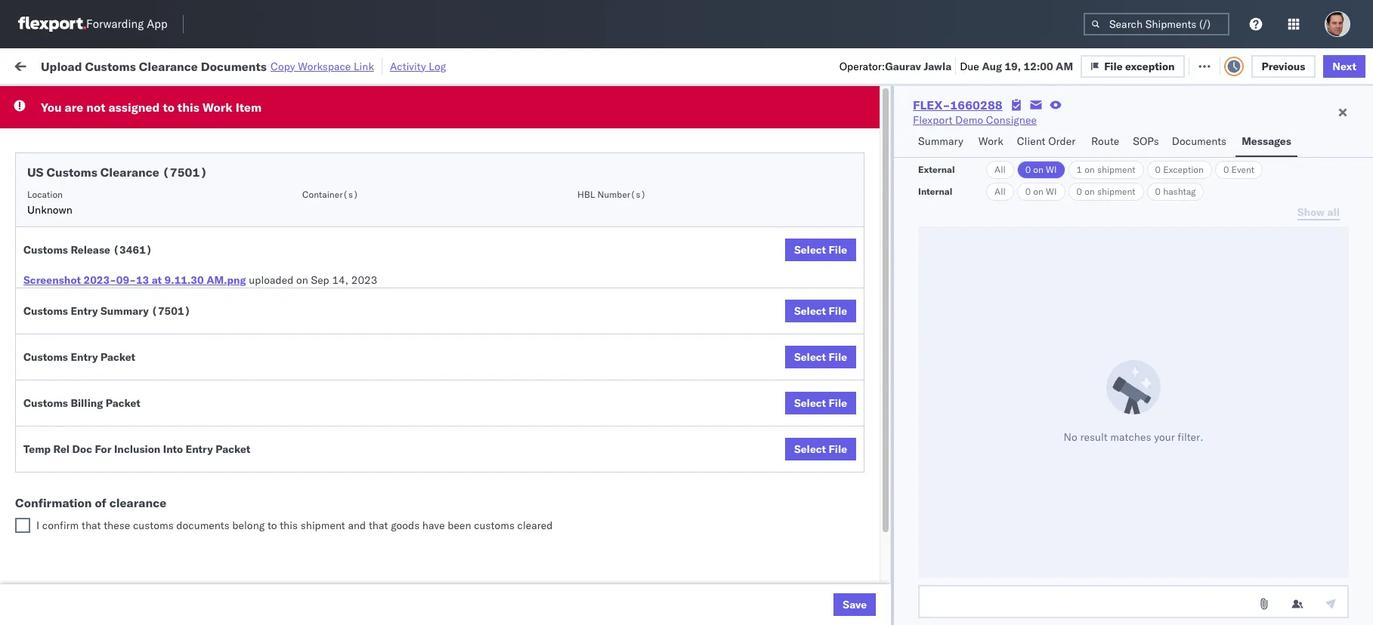 Task type: locate. For each thing, give the bounding box(es) containing it.
flex-2130387 down flex-1893174
[[834, 517, 913, 531]]

confirm inside button
[[35, 450, 73, 464]]

0
[[1025, 164, 1031, 175], [1155, 164, 1161, 175], [1224, 164, 1229, 175], [1025, 186, 1031, 197], [1077, 186, 1082, 197], [1155, 186, 1161, 197]]

fcl for 5th schedule pickup from los angeles, ca button from the bottom of the page
[[496, 218, 515, 232]]

schedule delivery appointment link
[[35, 150, 186, 165], [35, 250, 186, 265], [35, 383, 186, 398], [35, 516, 186, 531]]

los right 09-
[[142, 276, 159, 290]]

schedule up netherlands
[[35, 542, 79, 556]]

2 test123456 from the top
[[1029, 185, 1093, 198]]

flex-1889466 for schedule pickup from los angeles, ca
[[834, 351, 913, 365]]

1 horizontal spatial work
[[202, 100, 233, 115]]

nov up container(s)
[[321, 152, 341, 165]]

pst, down 4:00 pm pst, dec 23, 2022
[[289, 451, 312, 464]]

to right 8:30 at the bottom of the page
[[267, 519, 277, 533]]

packet down upload customs clearance documents button
[[101, 351, 135, 364]]

schedule delivery appointment button up 2023-
[[35, 250, 186, 266]]

0 horizontal spatial vandelay
[[561, 584, 604, 597]]

2 horizontal spatial documents
[[1172, 135, 1227, 148]]

(7501) down you are not assigned to this work item
[[162, 165, 207, 180]]

confirm
[[35, 409, 73, 423], [35, 450, 73, 464]]

0 on wi for 0
[[1025, 186, 1057, 197]]

Search Shipments (/) text field
[[1084, 13, 1230, 36]]

next button
[[1324, 55, 1366, 77]]

client for client name
[[561, 123, 585, 135]]

2 hlxu8034992 from the top
[[1091, 184, 1166, 198]]

test123456 down "order"
[[1029, 152, 1093, 165]]

1 vertical spatial 24,
[[340, 584, 356, 597]]

schedule left 2023-
[[35, 276, 79, 290]]

1 select from the top
[[794, 243, 826, 257]]

fcl for upload customs clearance documents button
[[496, 318, 515, 331]]

ocean fcl for first schedule pickup from los angeles, ca button from the bottom of the page
[[463, 584, 515, 597]]

1 vertical spatial clearance
[[100, 165, 159, 180]]

i confirm that these customs documents belong to this shipment and that goods have been customs cleared
[[36, 519, 553, 533]]

hlxu8034992 for omkar savant
[[1091, 218, 1166, 231]]

into
[[163, 443, 183, 456]]

24,
[[337, 451, 353, 464], [340, 584, 356, 597]]

clearance inside upload customs clearance documents
[[117, 309, 166, 323]]

11 resize handle column header from the left
[[1335, 117, 1353, 626]]

1 vertical spatial at
[[152, 274, 162, 287]]

resize handle column header for "consignee" button
[[784, 117, 803, 626]]

from for the schedule pickup from los angeles, ca 'link' related to 6th schedule pickup from los angeles, ca button from the bottom
[[118, 176, 140, 190]]

1 vertical spatial upload
[[35, 309, 69, 323]]

schedule pickup from los angeles, ca
[[35, 176, 204, 205], [35, 210, 204, 238], [35, 276, 204, 305], [35, 343, 204, 371], [35, 476, 204, 504], [35, 575, 204, 604]]

3 schedule pickup from los angeles, ca from the top
[[35, 276, 204, 305]]

numbers up the 1 on shipment at the top
[[1084, 123, 1122, 135]]

ceau7522281, hlxu6269489, hlxu8034992
[[931, 151, 1166, 165], [931, 184, 1166, 198], [931, 218, 1166, 231]]

upload inside upload customs clearance documents
[[35, 309, 69, 323]]

1 abcdefg78456546 from the top
[[1029, 351, 1131, 365]]

1 vertical spatial wi
[[1046, 186, 1057, 197]]

message
[[204, 59, 246, 72]]

angeles, inside confirm pickup from los angeles, ca
[[156, 409, 198, 423]]

file for customs entry packet
[[829, 351, 847, 364]]

select for customs release (3461)
[[794, 243, 826, 257]]

los down workitem button
[[142, 176, 159, 190]]

0 vertical spatial summary
[[918, 135, 963, 148]]

customs left the billing
[[23, 397, 68, 410]]

test123456
[[1029, 152, 1093, 165], [1029, 185, 1093, 198], [1029, 218, 1093, 232]]

documents up customs entry packet
[[35, 325, 89, 338]]

customs
[[133, 519, 174, 533], [474, 519, 515, 533]]

numbers
[[1084, 123, 1122, 135], [931, 129, 968, 141]]

4 schedule pickup from los angeles, ca link from the top
[[35, 342, 215, 372]]

ceau7522281, down container numbers button
[[931, 151, 1009, 165]]

angeles, for fourth schedule pickup from los angeles, ca button
[[162, 343, 204, 356]]

los inside confirm pickup from los angeles, ca
[[136, 409, 153, 423]]

3 schedule delivery appointment button from the top
[[35, 383, 186, 399]]

resize handle column header
[[216, 117, 234, 626], [384, 117, 402, 626], [437, 117, 455, 626], [535, 117, 553, 626], [633, 117, 651, 626], [784, 117, 803, 626], [905, 117, 924, 626], [1004, 117, 1022, 626], [1193, 117, 1211, 626], [1291, 117, 1309, 626], [1335, 117, 1353, 626]]

2022
[[356, 152, 382, 165], [356, 185, 382, 198], [356, 218, 382, 232], [356, 285, 382, 298], [355, 318, 381, 331], [355, 418, 381, 431], [356, 451, 382, 464]]

los for fourth schedule pickup from los angeles, ca button
[[142, 343, 159, 356]]

4 4, from the top
[[343, 285, 353, 298]]

confirm delivery link
[[35, 449, 115, 464]]

3 appointment from the top
[[124, 384, 186, 397]]

: for snoozed
[[351, 93, 354, 105]]

sep
[[311, 274, 329, 287]]

0 vertical spatial ceau7522281,
[[931, 151, 1009, 165]]

flex-1889466 button
[[810, 347, 916, 368], [810, 347, 916, 368], [810, 381, 916, 402], [810, 381, 916, 402], [810, 414, 916, 435], [810, 414, 916, 435], [810, 447, 916, 468], [810, 447, 916, 468]]

2130387 up 1662119
[[867, 551, 913, 564]]

0 vertical spatial clearance
[[139, 59, 198, 74]]

jawla left the due
[[924, 59, 952, 73]]

1 ca from the top
[[35, 192, 49, 205]]

24, for 2023
[[340, 584, 356, 597]]

schedule delivery appointment for first the schedule delivery appointment "link" from the top
[[35, 151, 186, 164]]

pst, for 8:30
[[288, 517, 311, 531]]

1 1846748 from the top
[[867, 152, 913, 165]]

documents inside upload customs clearance documents
[[35, 325, 89, 338]]

pdt,
[[295, 152, 319, 165], [295, 185, 319, 198], [295, 218, 319, 232], [295, 285, 319, 298]]

operator
[[1218, 123, 1255, 135]]

customs up 'status'
[[85, 59, 136, 74]]

wi for 0
[[1046, 186, 1057, 197]]

3 11:59 pm pdt, nov 4, 2022 from the top
[[243, 218, 382, 232]]

work
[[165, 59, 192, 72], [202, 100, 233, 115], [979, 135, 1003, 148]]

3 select file from the top
[[794, 351, 847, 364]]

customs down 2023-
[[72, 309, 114, 323]]

schedule pickup from los angeles, ca link for 5th schedule pickup from los angeles, ca button from the bottom of the page
[[35, 209, 215, 239]]

3 select from the top
[[794, 351, 826, 364]]

1 vandelay from the left
[[561, 584, 604, 597]]

from up clearance
[[118, 476, 140, 489]]

0 horizontal spatial customs
[[133, 519, 174, 533]]

2 vertical spatial hlxu6269489,
[[1011, 218, 1089, 231]]

entry down upload customs clearance documents
[[71, 351, 98, 364]]

ceau7522281, down external
[[931, 184, 1009, 198]]

test
[[627, 152, 647, 165], [725, 152, 745, 165], [627, 185, 647, 198], [627, 218, 647, 232], [725, 218, 745, 232], [627, 285, 647, 298], [725, 285, 745, 298], [627, 318, 647, 331], [725, 318, 745, 331], [627, 418, 647, 431], [725, 418, 745, 431], [1300, 517, 1320, 531]]

8 resize handle column header from the left
[[1004, 117, 1022, 626]]

2 1889466 from the top
[[867, 384, 913, 398]]

ca up temp
[[35, 424, 49, 438]]

client name button
[[553, 120, 636, 135]]

rotterdam,
[[142, 542, 196, 556]]

los down upload customs clearance documents button
[[142, 343, 159, 356]]

from inside schedule pickup from rotterdam, netherlands
[[118, 542, 140, 556]]

24, down 4:00 pm pst, dec 23, 2022
[[337, 451, 353, 464]]

los down "schedule pickup from rotterdam, netherlands" button
[[142, 575, 159, 589]]

this right for
[[177, 100, 199, 115]]

pm left sep
[[275, 285, 292, 298]]

customs release (3461)
[[23, 243, 152, 257]]

my
[[15, 55, 39, 76]]

upload customs clearance documents
[[35, 309, 166, 338]]

entry right into
[[186, 443, 213, 456]]

0 horizontal spatial no
[[358, 93, 370, 105]]

from for the schedule pickup from los angeles, ca 'link' related to 5th schedule pickup from los angeles, ca button from the bottom of the page
[[118, 210, 140, 223]]

1 horizontal spatial customs
[[474, 519, 515, 533]]

3 1846748 from the top
[[867, 218, 913, 232]]

customs billing packet
[[23, 397, 141, 410]]

delivery for 6:00
[[76, 450, 115, 464]]

2 wi from the top
[[1046, 186, 1057, 197]]

0 vertical spatial gaurav
[[885, 59, 921, 73]]

summary inside button
[[918, 135, 963, 148]]

7 ca from the top
[[35, 591, 49, 604]]

3 schedule from the top
[[35, 210, 79, 223]]

schedule delivery appointment link down workitem button
[[35, 150, 186, 165]]

4 schedule pickup from los angeles, ca button from the top
[[35, 342, 215, 374]]

flex-2130387
[[834, 517, 913, 531], [834, 551, 913, 564]]

1 vertical spatial jawla
[[1255, 152, 1281, 165]]

entry for summary
[[71, 305, 98, 318]]

from down "schedule pickup from rotterdam, netherlands" button
[[118, 575, 140, 589]]

consignee inside 'link'
[[986, 113, 1037, 127]]

2 vertical spatial ceau7522281,
[[931, 218, 1009, 231]]

us
[[27, 165, 43, 180]]

2 vertical spatial hlxu8034992
[[1091, 218, 1166, 231]]

0 left exception
[[1155, 164, 1161, 175]]

1 vertical spatial dec
[[315, 451, 334, 464]]

5 schedule pickup from los angeles, ca link from the top
[[35, 475, 215, 505]]

confirmation of clearance
[[15, 496, 166, 511]]

4 select from the top
[[794, 397, 826, 410]]

abcdefg78456546 for confirm pickup from los angeles, ca
[[1029, 418, 1131, 431]]

1 horizontal spatial client
[[1017, 135, 1046, 148]]

dec up 6:00 am pst, dec 24, 2022
[[314, 418, 334, 431]]

0 horizontal spatial that
[[82, 519, 101, 533]]

2023 left goods
[[352, 517, 378, 531]]

ocean
[[463, 152, 494, 165], [593, 152, 624, 165], [692, 152, 723, 165], [593, 185, 624, 198], [463, 218, 494, 232], [593, 218, 624, 232], [692, 218, 723, 232], [463, 285, 494, 298], [593, 285, 624, 298], [692, 285, 723, 298], [463, 318, 494, 331], [593, 318, 624, 331], [692, 318, 723, 331], [463, 418, 494, 431], [593, 418, 624, 431], [692, 418, 723, 431], [463, 517, 494, 531], [463, 584, 494, 597]]

resize handle column header for deadline button
[[384, 117, 402, 626]]

delivery inside button
[[76, 450, 115, 464]]

1 ceau7522281, hlxu6269489, hlxu8034992 from the top
[[931, 151, 1166, 165]]

documents for upload customs clearance documents copy workspace link
[[201, 59, 267, 74]]

3 abcdefg78456546 from the top
[[1029, 418, 1131, 431]]

location
[[27, 189, 63, 200]]

2 all button from the top
[[986, 183, 1014, 201]]

0 vertical spatial upload
[[41, 59, 82, 74]]

client name
[[561, 123, 612, 135]]

0 horizontal spatial jawla
[[924, 59, 952, 73]]

0 horizontal spatial :
[[109, 93, 112, 105]]

pm
[[275, 152, 292, 165], [275, 185, 292, 198], [275, 218, 292, 232], [275, 285, 292, 298], [275, 318, 292, 331], [269, 418, 285, 431], [269, 517, 285, 531], [275, 584, 292, 597]]

0 vertical spatial wi
[[1046, 164, 1057, 175]]

1 schedule delivery appointment button from the top
[[35, 150, 186, 167]]

am
[[1056, 59, 1073, 73], [269, 451, 286, 464]]

6 ocean fcl from the top
[[463, 517, 515, 531]]

no
[[358, 93, 370, 105], [1064, 430, 1078, 444]]

23, left goods
[[333, 517, 350, 531]]

choi
[[1265, 517, 1288, 531]]

gaurav down operator
[[1218, 152, 1252, 165]]

all for external
[[995, 164, 1006, 175]]

abcdefg78456546
[[1029, 351, 1131, 365], [1029, 384, 1131, 398], [1029, 418, 1131, 431]]

2 select from the top
[[794, 305, 826, 318]]

clearance
[[139, 59, 198, 74], [100, 165, 159, 180], [117, 309, 166, 323]]

2 : from the left
[[351, 93, 354, 105]]

1 that from the left
[[82, 519, 101, 533]]

1 vertical spatial all button
[[986, 183, 1014, 201]]

documents up exception
[[1172, 135, 1227, 148]]

schedule pickup from los angeles, ca link for 3rd schedule pickup from los angeles, ca button from the top of the page
[[35, 275, 215, 306]]

1 horizontal spatial :
[[351, 93, 354, 105]]

0 vertical spatial (7501)
[[162, 165, 207, 180]]

1889466 for confirm delivery
[[867, 451, 913, 464]]

0 vertical spatial all
[[995, 164, 1006, 175]]

vandelay
[[561, 584, 604, 597], [659, 584, 703, 597]]

from up (3461)
[[118, 210, 140, 223]]

1 vertical spatial 0 on wi
[[1025, 186, 1057, 197]]

1 vertical spatial to
[[267, 519, 277, 533]]

am.png
[[206, 274, 246, 287]]

None checkbox
[[15, 518, 30, 534]]

event
[[1232, 164, 1255, 175]]

omkar
[[1218, 218, 1250, 232]]

4 schedule pickup from los angeles, ca from the top
[[35, 343, 204, 371]]

angeles, for 5th schedule pickup from los angeles, ca button from the bottom of the page
[[162, 210, 204, 223]]

1 horizontal spatial summary
[[918, 135, 963, 148]]

2 flex-1846748 from the top
[[834, 185, 913, 198]]

schedule up confirmation on the left of the page
[[35, 476, 79, 489]]

2 select file from the top
[[794, 305, 847, 318]]

1 select file button from the top
[[785, 239, 856, 261]]

no left result
[[1064, 430, 1078, 444]]

am right 6:00
[[269, 451, 286, 464]]

workitem
[[17, 123, 56, 135]]

3 1889466 from the top
[[867, 418, 913, 431]]

0 horizontal spatial at
[[152, 274, 162, 287]]

0 vertical spatial hlxu8034992
[[1091, 151, 1166, 165]]

from
[[118, 176, 140, 190], [118, 210, 140, 223], [118, 276, 140, 290], [118, 343, 140, 356], [111, 409, 134, 423], [118, 476, 140, 489], [118, 542, 140, 556], [118, 575, 140, 589]]

0 vertical spatial 2130387
[[867, 517, 913, 531]]

flex
[[810, 123, 827, 135]]

ca for the schedule pickup from los angeles, ca 'link' associated with fourth schedule pickup from los angeles, ca button
[[35, 358, 49, 371]]

upload up by:
[[41, 59, 82, 74]]

pst, left 8,
[[295, 318, 318, 331]]

los up (3461)
[[142, 210, 159, 223]]

all button for internal
[[986, 183, 1014, 201]]

fcl for 3rd schedule pickup from los angeles, ca button from the top of the page
[[496, 285, 515, 298]]

3 hlxu8034992 from the top
[[1091, 218, 1166, 231]]

clearance for upload customs clearance documents
[[117, 309, 166, 323]]

4 flex-1846748 from the top
[[834, 251, 913, 265]]

hlxu6269489, for omkar savant
[[1011, 218, 1089, 231]]

2023-
[[83, 274, 116, 287]]

11 schedule from the top
[[35, 575, 79, 589]]

confirm pickup from los angeles, ca button
[[35, 408, 215, 440]]

11:59 for 3rd schedule pickup from los angeles, ca button from the top of the page
[[243, 285, 273, 298]]

4 flex-1889466 from the top
[[834, 451, 913, 464]]

4 select file from the top
[[794, 397, 847, 410]]

2 vertical spatial work
[[979, 135, 1003, 148]]

1 vertical spatial work
[[202, 100, 233, 115]]

pickup for 2nd schedule pickup from los angeles, ca button from the bottom of the page
[[82, 476, 115, 489]]

2 vertical spatial 2023
[[359, 584, 385, 597]]

0 horizontal spatial this
[[177, 100, 199, 115]]

3 select file button from the top
[[785, 346, 856, 369]]

1 horizontal spatial jawla
[[1255, 152, 1281, 165]]

batch action
[[1288, 59, 1354, 72]]

4 schedule from the top
[[35, 251, 79, 264]]

flexport demo consignee link
[[913, 113, 1037, 128]]

hlxu8034992 down sops
[[1091, 151, 1166, 165]]

4 resize handle column header from the left
[[535, 117, 553, 626]]

appointment up "13"
[[124, 251, 186, 264]]

by:
[[55, 93, 69, 106]]

1 vertical spatial entry
[[71, 351, 98, 364]]

packet
[[101, 351, 135, 364], [106, 397, 141, 410], [215, 443, 250, 456]]

from for the schedule pickup from los angeles, ca 'link' related to 2nd schedule pickup from los angeles, ca button from the bottom of the page
[[118, 476, 140, 489]]

numbers inside container numbers
[[931, 129, 968, 141]]

ca
[[35, 192, 49, 205], [35, 225, 49, 238], [35, 291, 49, 305], [35, 358, 49, 371], [35, 424, 49, 438], [35, 491, 49, 504], [35, 591, 49, 604]]

3 pdt, from the top
[[295, 218, 319, 232]]

schedule pickup from rotterdam, netherlands link
[[35, 541, 215, 572]]

flex-1662119 button
[[810, 580, 916, 601], [810, 580, 916, 601]]

1 pdt, from the top
[[295, 152, 319, 165]]

schedule pickup from los angeles, ca link for first schedule pickup from los angeles, ca button from the bottom of the page
[[35, 575, 215, 605]]

1 all from the top
[[995, 164, 1006, 175]]

2022 for upload customs clearance documents button
[[355, 318, 381, 331]]

0 vertical spatial flex-2130387
[[834, 517, 913, 531]]

0 left event
[[1224, 164, 1229, 175]]

jan left and
[[314, 517, 331, 531]]

clearance down workitem button
[[100, 165, 159, 180]]

ca down netherlands
[[35, 591, 49, 604]]

ca down screenshot
[[35, 291, 49, 305]]

1 vertical spatial summary
[[101, 305, 149, 318]]

schedule up us
[[35, 151, 79, 164]]

3 4, from the top
[[343, 218, 353, 232]]

1 vertical spatial (7501)
[[151, 305, 191, 318]]

1889466 for schedule pickup from los angeles, ca
[[867, 351, 913, 365]]

pickup inside schedule pickup from rotterdam, netherlands
[[82, 542, 115, 556]]

1 horizontal spatial am
[[1056, 59, 1073, 73]]

1 vertical spatial no
[[1064, 430, 1078, 444]]

have
[[422, 519, 445, 533]]

from up temp rel doc for inclusion into entry packet
[[111, 409, 134, 423]]

0 vertical spatial shipment
[[1097, 164, 1136, 175]]

result
[[1080, 430, 1108, 444]]

inclusion
[[114, 443, 160, 456]]

2 schedule pickup from los angeles, ca link from the top
[[35, 209, 215, 239]]

that down confirmation of clearance
[[82, 519, 101, 533]]

0 vertical spatial all button
[[986, 161, 1014, 179]]

schedule delivery appointment for third the schedule delivery appointment "link"
[[35, 384, 186, 397]]

confirm inside confirm pickup from los angeles, ca
[[35, 409, 73, 423]]

snooze
[[410, 123, 439, 135]]

pst, down i confirm that these customs documents belong to this shipment and that goods have been customs cleared
[[295, 584, 318, 597]]

ceau7522281, for omkar
[[931, 218, 1009, 231]]

nov for 3rd schedule pickup from los angeles, ca button from the top of the page
[[321, 285, 341, 298]]

link
[[354, 59, 374, 73]]

None text field
[[918, 586, 1349, 619]]

schedule pickup from los angeles, ca for 5th schedule pickup from los angeles, ca button from the bottom of the page
[[35, 210, 204, 238]]

select for temp rel doc for inclusion into entry packet
[[794, 443, 826, 456]]

hlxu8034992 for gaurav jawla
[[1091, 151, 1166, 165]]

2 ceau7522281, from the top
[[931, 184, 1009, 198]]

mbl/mawb
[[1029, 123, 1082, 135]]

client left "order"
[[1017, 135, 1046, 148]]

appointment
[[124, 151, 186, 164], [124, 251, 186, 264], [124, 384, 186, 397], [124, 517, 186, 530]]

that right and
[[369, 519, 388, 533]]

0 vertical spatial documents
[[201, 59, 267, 74]]

1889466
[[867, 351, 913, 365], [867, 384, 913, 398], [867, 418, 913, 431], [867, 451, 913, 464]]

appointment up us customs clearance (7501)
[[124, 151, 186, 164]]

2022 for 3rd schedule pickup from los angeles, ca button from the top of the page
[[356, 285, 382, 298]]

select file for customs entry summary (7501)
[[794, 305, 847, 318]]

ca up i
[[35, 491, 49, 504]]

2023 down and
[[359, 584, 385, 597]]

1 vertical spatial hlxu8034992
[[1091, 184, 1166, 198]]

9.11.30
[[164, 274, 204, 287]]

pm right 8:30 at the bottom of the page
[[269, 517, 285, 531]]

shipment down the 1 on shipment at the top
[[1097, 186, 1136, 197]]

schedule delivery appointment button down "of"
[[35, 516, 186, 532]]

2 ocean fcl from the top
[[463, 218, 515, 232]]

work inside 'button'
[[979, 135, 1003, 148]]

1 schedule pickup from los angeles, ca from the top
[[35, 176, 204, 205]]

client left the name
[[561, 123, 585, 135]]

2 appointment from the top
[[124, 251, 186, 264]]

5 ocean fcl from the top
[[463, 418, 515, 431]]

external
[[918, 164, 955, 175]]

file for customs release (3461)
[[829, 243, 847, 257]]

1 vertical spatial documents
[[1172, 135, 1227, 148]]

schedule pickup from los angeles, ca link
[[35, 176, 215, 206], [35, 209, 215, 239], [35, 275, 215, 306], [35, 342, 215, 372], [35, 475, 215, 505], [35, 575, 215, 605]]

flex-1889466 for confirm delivery
[[834, 451, 913, 464]]

status
[[83, 93, 109, 105]]

187 on track
[[348, 59, 410, 72]]

numbers for mbl/mawb numbers
[[1084, 123, 1122, 135]]

customs inside upload customs clearance documents
[[72, 309, 114, 323]]

all button for external
[[986, 161, 1014, 179]]

1 select file from the top
[[794, 243, 847, 257]]

from inside confirm pickup from los angeles, ca
[[111, 409, 134, 423]]

2 vertical spatial shipment
[[301, 519, 345, 533]]

0 horizontal spatial numbers
[[931, 129, 968, 141]]

clearance up work,
[[139, 59, 198, 74]]

work right import
[[165, 59, 192, 72]]

6 schedule pickup from los angeles, ca from the top
[[35, 575, 204, 604]]

pickup inside confirm pickup from los angeles, ca
[[76, 409, 109, 423]]

1 vertical spatial confirm
[[35, 450, 73, 464]]

4, down deadline button
[[343, 185, 353, 198]]

at right "13"
[[152, 274, 162, 287]]

schedule up screenshot
[[35, 251, 79, 264]]

customs down clearance
[[133, 519, 174, 533]]

6 schedule from the top
[[35, 343, 79, 356]]

1 horizontal spatial documents
[[201, 59, 267, 74]]

23, for 2022
[[336, 418, 353, 431]]

0 vertical spatial dec
[[314, 418, 334, 431]]

1 vertical spatial jan
[[320, 584, 337, 597]]

1 vertical spatial am
[[269, 451, 286, 464]]

schedule delivery appointment for 1st the schedule delivery appointment "link" from the bottom
[[35, 517, 186, 530]]

confirm delivery button
[[35, 449, 115, 466]]

select file button for temp rel doc for inclusion into entry packet
[[785, 438, 856, 461]]

1 vertical spatial all
[[995, 186, 1006, 197]]

select for customs entry packet
[[794, 351, 826, 364]]

2023 for 24,
[[359, 584, 385, 597]]

appointment for first the schedule delivery appointment "link" from the top
[[124, 151, 186, 164]]

1 horizontal spatial to
[[267, 519, 277, 533]]

778 at risk
[[279, 59, 331, 72]]

0 horizontal spatial documents
[[35, 325, 89, 338]]

6 ca from the top
[[35, 491, 49, 504]]

schedule down upload customs clearance documents
[[35, 343, 79, 356]]

0 vertical spatial work
[[165, 59, 192, 72]]

0 horizontal spatial to
[[163, 100, 175, 115]]

1 vertical spatial this
[[280, 519, 298, 533]]

schedule pickup from los angeles, ca link for fourth schedule pickup from los angeles, ca button
[[35, 342, 215, 372]]

container numbers
[[931, 117, 972, 141]]

1 horizontal spatial at
[[301, 59, 310, 72]]

bosch ocean test
[[561, 152, 647, 165], [659, 152, 745, 165], [561, 185, 647, 198], [561, 218, 647, 232], [659, 218, 745, 232], [561, 285, 647, 298], [659, 285, 745, 298], [561, 318, 647, 331], [659, 318, 745, 331], [561, 418, 647, 431], [659, 418, 745, 431]]

(7501) down '9.11.30' at the left
[[151, 305, 191, 318]]

jan down 8:30 pm pst, jan 23, 2023
[[320, 584, 337, 597]]

nov for 5th schedule pickup from los angeles, ca button from the bottom of the page
[[321, 218, 341, 232]]

5 1846748 from the top
[[867, 285, 913, 298]]

4 1889466 from the top
[[867, 451, 913, 464]]

this right 8:30 at the bottom of the page
[[280, 519, 298, 533]]

2 vertical spatial abcdefg78456546
[[1029, 418, 1131, 431]]

test123456 down 1
[[1029, 185, 1093, 198]]

4 fcl from the top
[[496, 318, 515, 331]]

2 0 on wi from the top
[[1025, 186, 1057, 197]]

schedule down location
[[35, 210, 79, 223]]

0 left hashtag
[[1155, 186, 1161, 197]]

7 resize handle column header from the left
[[905, 117, 924, 626]]

1 vertical spatial ceau7522281,
[[931, 184, 1009, 198]]

0 vertical spatial confirm
[[35, 409, 73, 423]]

schedule delivery appointment button down workitem button
[[35, 150, 186, 167]]

0 vertical spatial 23,
[[336, 418, 353, 431]]

0 horizontal spatial client
[[561, 123, 585, 135]]

1 vertical spatial ceau7522281, hlxu6269489, hlxu8034992
[[931, 184, 1166, 198]]

1 horizontal spatial consignee
[[986, 113, 1037, 127]]

1 test123456 from the top
[[1029, 152, 1093, 165]]

2 vertical spatial ceau7522281, hlxu6269489, hlxu8034992
[[931, 218, 1166, 231]]

appointment down clearance
[[124, 517, 186, 530]]

schedule down confirmation on the left of the page
[[35, 517, 79, 530]]

from down workitem button
[[118, 176, 140, 190]]

documents for upload customs clearance documents
[[35, 325, 89, 338]]

los for 6th schedule pickup from los angeles, ca button from the bottom
[[142, 176, 159, 190]]

1 resize handle column header from the left
[[216, 117, 234, 626]]

all button
[[986, 161, 1014, 179], [986, 183, 1014, 201]]

hlxu8034992 down the 1 on shipment at the top
[[1091, 184, 1166, 198]]

2 select file button from the top
[[785, 300, 856, 323]]

schedule delivery appointment up us customs clearance (7501)
[[35, 151, 186, 164]]

flexport. image
[[18, 17, 86, 32]]

your
[[1154, 430, 1175, 444]]

at left the risk
[[301, 59, 310, 72]]

2 vertical spatial test123456
[[1029, 218, 1093, 232]]

7 schedule from the top
[[35, 384, 79, 397]]

5 select from the top
[[794, 443, 826, 456]]

demo
[[955, 113, 983, 127]]

ceau7522281, down internal
[[931, 218, 1009, 231]]

shipment for 0 on shipment
[[1097, 186, 1136, 197]]

schedule delivery appointment link down "of"
[[35, 516, 186, 531]]

exception
[[1163, 164, 1204, 175]]

summary
[[918, 135, 963, 148], [101, 305, 149, 318]]

flex id
[[810, 123, 839, 135]]

0 vertical spatial abcdefg78456546
[[1029, 351, 1131, 365]]

1846748 for the schedule pickup from los angeles, ca 'link' for 3rd schedule pickup from los angeles, ca button from the top of the page
[[867, 285, 913, 298]]

client inside "button"
[[1017, 135, 1046, 148]]

from down upload customs clearance documents button
[[118, 343, 140, 356]]

file for temp rel doc for inclusion into entry packet
[[829, 443, 847, 456]]

0 exception
[[1155, 164, 1204, 175]]

schedule pickup from los angeles, ca for 3rd schedule pickup from los angeles, ca button from the top of the page
[[35, 276, 204, 305]]

schedule down customs entry packet
[[35, 384, 79, 397]]

0 vertical spatial packet
[[101, 351, 135, 364]]

upload for upload customs clearance documents
[[35, 309, 69, 323]]

schedule inside schedule pickup from rotterdam, netherlands
[[35, 542, 79, 556]]

pst, right 8:30 at the bottom of the page
[[288, 517, 311, 531]]

0 vertical spatial entry
[[71, 305, 98, 318]]

pm down deadline
[[275, 152, 292, 165]]

1 11:59 pm pdt, nov 4, 2022 from the top
[[243, 152, 382, 165]]

numbers inside button
[[1084, 123, 1122, 135]]

los up clearance
[[142, 476, 159, 489]]

pst, for 11:59
[[295, 584, 318, 597]]

4 ocean fcl from the top
[[463, 318, 515, 331]]

angeles, for 6th schedule pickup from los angeles, ca button from the bottom
[[162, 176, 204, 190]]

resize handle column header for client name button
[[633, 117, 651, 626]]

pickup for fourth schedule pickup from los angeles, ca button
[[82, 343, 115, 356]]

2 horizontal spatial work
[[979, 135, 1003, 148]]

i
[[36, 519, 39, 533]]

5 schedule pickup from los angeles, ca button from the top
[[35, 475, 215, 507]]

0 horizontal spatial work
[[165, 59, 192, 72]]

1 wi from the top
[[1046, 164, 1057, 175]]

2 resize handle column header from the left
[[384, 117, 402, 626]]

1 vertical spatial gaurav
[[1218, 152, 1252, 165]]

pickup for 3rd schedule pickup from los angeles, ca button from the top of the page
[[82, 276, 115, 290]]

0 vertical spatial 0 on wi
[[1025, 164, 1057, 175]]

2 ca from the top
[[35, 225, 49, 238]]

jan for 24,
[[320, 584, 337, 597]]

0 vertical spatial 2023
[[351, 274, 377, 287]]

4 11:59 from the top
[[243, 285, 273, 298]]

ca for the schedule pickup from los angeles, ca 'link' for first schedule pickup from los angeles, ca button from the bottom of the page
[[35, 591, 49, 604]]

los for 2nd schedule pickup from los angeles, ca button from the bottom of the page
[[142, 476, 159, 489]]

ca inside confirm pickup from los angeles, ca
[[35, 424, 49, 438]]

1 vertical spatial flex-2130387
[[834, 551, 913, 564]]

numbers for container numbers
[[931, 129, 968, 141]]

2 schedule delivery appointment from the top
[[35, 251, 186, 264]]

3 flex-1889466 from the top
[[834, 418, 913, 431]]

0 vertical spatial hlxu6269489,
[[1011, 151, 1089, 165]]

previous button
[[1251, 55, 1316, 77]]

0 horizontal spatial summary
[[101, 305, 149, 318]]

1889466 for confirm pickup from los angeles, ca
[[867, 418, 913, 431]]

deadline
[[243, 123, 280, 135]]

1 vertical spatial test123456
[[1029, 185, 1093, 198]]

2 schedule delivery appointment button from the top
[[35, 250, 186, 266]]

3 schedule pickup from los angeles, ca link from the top
[[35, 275, 215, 306]]

schedule delivery appointment button
[[35, 150, 186, 167], [35, 250, 186, 266], [35, 383, 186, 399], [35, 516, 186, 532]]

2 vertical spatial clearance
[[117, 309, 166, 323]]

packet for customs billing packet
[[106, 397, 141, 410]]

0 horizontal spatial consignee
[[659, 123, 702, 135]]

5 schedule pickup from los angeles, ca from the top
[[35, 476, 204, 504]]

1 : from the left
[[109, 93, 112, 105]]

2130387
[[867, 517, 913, 531], [867, 551, 913, 564]]

1 horizontal spatial vandelay
[[659, 584, 703, 597]]

customs right been
[[474, 519, 515, 533]]

ca down us
[[35, 192, 49, 205]]

3 schedule delivery appointment from the top
[[35, 384, 186, 397]]

2 customs from the left
[[474, 519, 515, 533]]

client inside button
[[561, 123, 585, 135]]



Task type: vqa. For each thing, say whether or not it's contained in the screenshot.


Task type: describe. For each thing, give the bounding box(es) containing it.
from for the schedule pickup from los angeles, ca 'link' for 3rd schedule pickup from los angeles, ca button from the top of the page
[[118, 276, 140, 290]]

0 vertical spatial jawla
[[924, 59, 952, 73]]

screenshot 2023-09-13 at 9.11.30 am.png uploaded on sep 14, 2023
[[23, 274, 377, 287]]

6 flex-1846748 from the top
[[834, 318, 913, 331]]

deadline button
[[236, 120, 387, 135]]

progress
[[237, 93, 275, 105]]

documents inside button
[[1172, 135, 1227, 148]]

1 horizontal spatial no
[[1064, 430, 1078, 444]]

client order button
[[1011, 128, 1085, 157]]

4:00 pm pst, dec 23, 2022
[[243, 418, 381, 431]]

pst, for 4:00
[[288, 418, 311, 431]]

from for schedule pickup from rotterdam, netherlands link
[[118, 542, 140, 556]]

select for customs entry summary (7501)
[[794, 305, 826, 318]]

2023 for 23,
[[352, 517, 378, 531]]

187
[[348, 59, 368, 72]]

blocked,
[[186, 93, 224, 105]]

select file for customs entry packet
[[794, 351, 847, 364]]

5 flex-1846748 from the top
[[834, 285, 913, 298]]

netherlands
[[35, 557, 94, 571]]

1846748 for the schedule pickup from los angeles, ca 'link' related to 5th schedule pickup from los angeles, ca button from the bottom of the page
[[867, 218, 913, 232]]

los for 5th schedule pickup from los angeles, ca button from the bottom of the page
[[142, 210, 159, 223]]

customs up location
[[46, 165, 97, 180]]

0 vertical spatial at
[[301, 59, 310, 72]]

2 that from the left
[[369, 519, 388, 533]]

pst, for 11:00
[[295, 318, 318, 331]]

2 4, from the top
[[343, 185, 353, 198]]

1 2130387 from the top
[[867, 517, 913, 531]]

4 schedule delivery appointment button from the top
[[35, 516, 186, 532]]

4 11:59 pm pdt, nov 4, 2022 from the top
[[243, 285, 382, 298]]

clearance for us customs clearance (7501)
[[100, 165, 159, 180]]

customs up screenshot
[[23, 243, 68, 257]]

message (0)
[[204, 59, 266, 72]]

3 resize handle column header from the left
[[437, 117, 455, 626]]

schedule pickup from los angeles, ca link for 2nd schedule pickup from los angeles, ca button from the bottom of the page
[[35, 475, 215, 505]]

app
[[147, 17, 168, 31]]

omkar savant
[[1218, 218, 1285, 232]]

number(s)
[[597, 189, 646, 200]]

angeles, for confirm pickup from los angeles, ca button
[[156, 409, 198, 423]]

from for confirm pickup from los angeles, ca link
[[111, 409, 134, 423]]

ocean fcl for 3rd schedule pickup from los angeles, ca button from the top of the page
[[463, 285, 515, 298]]

ca for confirm pickup from los angeles, ca link
[[35, 424, 49, 438]]

1 customs from the left
[[133, 519, 174, 533]]

8 schedule from the top
[[35, 476, 79, 489]]

us customs clearance (7501)
[[27, 165, 207, 180]]

upload for upload customs clearance documents copy workspace link
[[41, 59, 82, 74]]

consignee inside button
[[659, 123, 702, 135]]

1
[[1077, 164, 1082, 175]]

file for customs entry summary (7501)
[[829, 305, 847, 318]]

1 horizontal spatial this
[[280, 519, 298, 533]]

temp
[[23, 443, 51, 456]]

24, for 2022
[[337, 451, 353, 464]]

flex id button
[[803, 120, 908, 135]]

aug
[[982, 59, 1002, 73]]

fcl for first schedule pickup from los angeles, ca button from the bottom of the page
[[496, 584, 515, 597]]

1 flex-2130387 from the top
[[834, 517, 913, 531]]

customs entry packet
[[23, 351, 135, 364]]

unknown
[[27, 203, 72, 217]]

resize handle column header for flex id button
[[905, 117, 924, 626]]

vandelay for vandelay
[[561, 584, 604, 597]]

copy workspace link button
[[271, 59, 374, 73]]

confirm pickup from los angeles, ca
[[35, 409, 198, 438]]

2 schedule delivery appointment link from the top
[[35, 250, 186, 265]]

risk
[[313, 59, 331, 72]]

resize handle column header for workitem button
[[216, 117, 234, 626]]

2 schedule pickup from los angeles, ca button from the top
[[35, 209, 215, 241]]

customs up customs billing packet
[[23, 351, 68, 364]]

2 vertical spatial packet
[[215, 443, 250, 456]]

abcdefg78456546 for schedule pickup from los angeles, ca
[[1029, 351, 1131, 365]]

work button
[[973, 128, 1011, 157]]

customs down screenshot
[[23, 305, 68, 318]]

0 down client order "button" at the right top
[[1025, 186, 1031, 197]]

6 schedule pickup from los angeles, ca button from the top
[[35, 575, 215, 606]]

6:00
[[243, 451, 266, 464]]

angeles, for first schedule pickup from los angeles, ca button from the bottom of the page
[[162, 575, 204, 589]]

confirm for confirm delivery
[[35, 450, 73, 464]]

mbl/mawb numbers button
[[1022, 120, 1196, 135]]

mode button
[[455, 120, 538, 135]]

ocean fcl for confirm pickup from los angeles, ca button
[[463, 418, 515, 431]]

2 flex-1889466 from the top
[[834, 384, 913, 398]]

pm left container(s)
[[275, 185, 292, 198]]

packet for customs entry packet
[[101, 351, 135, 364]]

1 ocean fcl from the top
[[463, 152, 515, 165]]

work inside button
[[165, 59, 192, 72]]

select file button for customs release (3461)
[[785, 239, 856, 261]]

pm right 4:00
[[269, 418, 285, 431]]

item
[[236, 100, 262, 115]]

for
[[95, 443, 111, 456]]

next
[[1333, 59, 1357, 73]]

2 flex-2130387 from the top
[[834, 551, 913, 564]]

jaehyung
[[1218, 517, 1263, 531]]

0 event
[[1224, 164, 1255, 175]]

ocean fcl for upload customs clearance documents button
[[463, 318, 515, 331]]

2 11:59 from the top
[[243, 185, 273, 198]]

you are not assigned to this work item
[[41, 100, 262, 115]]

pm down i confirm that these customs documents belong to this shipment and that goods have been customs cleared
[[275, 584, 292, 597]]

ca for the schedule pickup from los angeles, ca 'link' related to 6th schedule pickup from los angeles, ca button from the bottom
[[35, 192, 49, 205]]

select file for temp rel doc for inclusion into entry packet
[[794, 443, 847, 456]]

all for internal
[[995, 186, 1006, 197]]

activity log
[[390, 59, 446, 73]]

: for status
[[109, 93, 112, 105]]

filtered by:
[[15, 93, 69, 106]]

4 schedule delivery appointment link from the top
[[35, 516, 186, 531]]

not
[[86, 100, 105, 115]]

6 fcl from the top
[[496, 517, 515, 531]]

ceau7522281, for gaurav
[[931, 151, 1009, 165]]

goods
[[391, 519, 420, 533]]

1 schedule from the top
[[35, 151, 79, 164]]

nov down deadline button
[[321, 185, 341, 198]]

1 fcl from the top
[[496, 152, 515, 165]]

09-
[[116, 274, 136, 287]]

been
[[448, 519, 471, 533]]

are
[[65, 100, 83, 115]]

ca for the schedule pickup from los angeles, ca 'link' related to 2nd schedule pickup from los angeles, ca button from the bottom of the page
[[35, 491, 49, 504]]

2022 for 5th schedule pickup from los angeles, ca button from the bottom of the page
[[356, 218, 382, 232]]

appointment for 1st the schedule delivery appointment "link" from the bottom
[[124, 517, 186, 530]]

2 hlxu6269489, from the top
[[1011, 184, 1089, 198]]

clearance for upload customs clearance documents copy workspace link
[[139, 59, 198, 74]]

5 schedule from the top
[[35, 276, 79, 290]]

--
[[1029, 584, 1042, 597]]

pickup for 6th schedule pickup from los angeles, ca button from the bottom
[[82, 176, 115, 190]]

mode
[[463, 123, 486, 135]]

save button
[[834, 594, 876, 617]]

1893174
[[867, 484, 913, 498]]

filtered
[[15, 93, 52, 106]]

4 pdt, from the top
[[295, 285, 319, 298]]

2 abcdefg78456546 from the top
[[1029, 384, 1131, 398]]

pm up uploaded
[[275, 218, 292, 232]]

1 horizontal spatial gaurav
[[1218, 152, 1252, 165]]

of
[[95, 496, 106, 511]]

0 vertical spatial to
[[163, 100, 175, 115]]

2 1846748 from the top
[[867, 185, 913, 198]]

test123456 for gaurav jawla
[[1029, 152, 1093, 165]]

route
[[1091, 135, 1119, 148]]

flex-1889466 for confirm pickup from los angeles, ca
[[834, 418, 913, 431]]

you
[[41, 100, 62, 115]]

ceau7522281, hlxu6269489, hlxu8034992 for omkar savant
[[931, 218, 1166, 231]]

internal
[[918, 186, 952, 197]]

0 vertical spatial am
[[1056, 59, 1073, 73]]

4, for first the schedule delivery appointment "link" from the top
[[343, 152, 353, 165]]

from for the schedule pickup from los angeles, ca 'link' for first schedule pickup from los angeles, ca button from the bottom of the page
[[118, 575, 140, 589]]

0 vertical spatial no
[[358, 93, 370, 105]]

schedule pickup from los angeles, ca for 6th schedule pickup from los angeles, ca button from the bottom
[[35, 176, 204, 205]]

temp rel doc for inclusion into entry packet
[[23, 443, 250, 456]]

uploaded
[[249, 274, 294, 287]]

2 pdt, from the top
[[295, 185, 319, 198]]

matches
[[1110, 430, 1151, 444]]

3 flex-1846748 from the top
[[834, 218, 913, 232]]

release
[[71, 243, 110, 257]]

11:00 pm pst, nov 8, 2022
[[243, 318, 381, 331]]

fcl for confirm pickup from los angeles, ca button
[[496, 418, 515, 431]]

hbl number(s)
[[577, 189, 646, 200]]

client order
[[1017, 135, 1076, 148]]

3 schedule pickup from los angeles, ca button from the top
[[35, 275, 215, 307]]

0 horizontal spatial gaurav
[[885, 59, 921, 73]]

mbl/mawb numbers
[[1029, 123, 1122, 135]]

1 11:59 from the top
[[243, 152, 273, 165]]

pickup for confirm pickup from los angeles, ca button
[[76, 409, 109, 423]]

these
[[104, 519, 130, 533]]

4:00
[[243, 418, 266, 431]]

activity log button
[[390, 57, 446, 75]]

resize handle column header for mode button
[[535, 117, 553, 626]]

14,
[[332, 274, 348, 287]]

1846748 for the "upload customs clearance documents" link
[[867, 318, 913, 331]]

2 11:59 pm pdt, nov 4, 2022 from the top
[[243, 185, 382, 198]]

11:59 for first schedule pickup from los angeles, ca button from the bottom of the page
[[243, 584, 273, 597]]

pickup for first schedule pickup from los angeles, ca button from the bottom of the page
[[82, 575, 115, 589]]

2 ceau7522281, hlxu6269489, hlxu8034992 from the top
[[931, 184, 1166, 198]]

0 down client order
[[1025, 164, 1031, 175]]

screenshot
[[23, 274, 81, 287]]

forwarding app
[[86, 17, 168, 31]]

11:59 for 5th schedule pickup from los angeles, ca button from the bottom of the page
[[243, 218, 273, 232]]

doc
[[72, 443, 92, 456]]

pm right 11:00
[[275, 318, 292, 331]]

1 schedule pickup from los angeles, ca button from the top
[[35, 176, 215, 207]]

select file button for customs entry packet
[[785, 346, 856, 369]]

select file for customs billing packet
[[794, 397, 847, 410]]

4 1846748 from the top
[[867, 251, 913, 265]]

confirm delivery
[[35, 450, 115, 464]]

ocean fcl for 5th schedule pickup from los angeles, ca button from the bottom of the page
[[463, 218, 515, 232]]

upload customs clearance documents copy workspace link
[[41, 59, 374, 74]]

id
[[829, 123, 839, 135]]

gaurav jawla
[[1218, 152, 1281, 165]]

Search Work text field
[[864, 54, 1029, 77]]

location unknown
[[27, 189, 72, 217]]

pickup for 5th schedule pickup from los angeles, ca button from the bottom of the page
[[82, 210, 115, 223]]

workitem button
[[9, 120, 219, 135]]

0 vertical spatial this
[[177, 100, 199, 115]]

0 horizontal spatial am
[[269, 451, 286, 464]]

9 schedule from the top
[[35, 517, 79, 530]]

appointment for third the schedule delivery appointment "link"
[[124, 384, 186, 397]]

jan for 23,
[[314, 517, 331, 531]]

save
[[843, 599, 867, 612]]

snoozed
[[316, 93, 351, 105]]

select file for customs release (3461)
[[794, 243, 847, 257]]

test123456 for omkar savant
[[1029, 218, 1093, 232]]

wi for 1
[[1046, 164, 1057, 175]]

angeles, for 3rd schedule pickup from los angeles, ca button from the top of the page
[[162, 276, 204, 290]]

hbl
[[577, 189, 595, 200]]

dec for 24,
[[315, 451, 334, 464]]

action
[[1320, 59, 1354, 72]]

schedule pickup from rotterdam, netherlands
[[35, 542, 196, 571]]

upload customs clearance documents button
[[35, 309, 215, 340]]

work,
[[160, 93, 184, 105]]

appointment for third the schedule delivery appointment "link" from the bottom of the page
[[124, 251, 186, 264]]

3 schedule delivery appointment link from the top
[[35, 383, 186, 398]]

hlxu6269489, for gaurav jawla
[[1011, 151, 1089, 165]]

clearance
[[109, 496, 166, 511]]

2 2130387 from the top
[[867, 551, 913, 564]]

my work
[[15, 55, 82, 76]]

(7501) for us customs clearance (7501)
[[162, 165, 207, 180]]

2022 for confirm pickup from los angeles, ca button
[[355, 418, 381, 431]]

nov for upload customs clearance documents button
[[320, 318, 340, 331]]

0 down 1
[[1077, 186, 1082, 197]]

forwarding app link
[[18, 17, 168, 32]]

2 vertical spatial entry
[[186, 443, 213, 456]]

ceau7522281, hlxu6269489, hlxu8034992 for gaurav jawla
[[931, 151, 1166, 165]]

confirm for confirm pickup from los angeles, ca
[[35, 409, 73, 423]]

dec for 23,
[[314, 418, 334, 431]]

for
[[145, 93, 157, 105]]

13
[[136, 274, 149, 287]]

in
[[226, 93, 235, 105]]

upload customs clearance documents link
[[35, 309, 215, 339]]

select for customs billing packet
[[794, 397, 826, 410]]

origin
[[1323, 517, 1352, 531]]

container(s)
[[302, 189, 359, 200]]

pickup for "schedule pickup from rotterdam, netherlands" button
[[82, 542, 115, 556]]

1 schedule delivery appointment link from the top
[[35, 150, 186, 165]]

schedule delivery appointment for third the schedule delivery appointment "link" from the bottom of the page
[[35, 251, 186, 264]]

1 flex-1846748 from the top
[[834, 152, 913, 165]]

resize handle column header for mbl/mawb numbers button
[[1193, 117, 1211, 626]]

2 schedule from the top
[[35, 176, 79, 190]]

name
[[588, 123, 612, 135]]

10 resize handle column header from the left
[[1291, 117, 1309, 626]]

flex-1662119
[[834, 584, 913, 597]]



